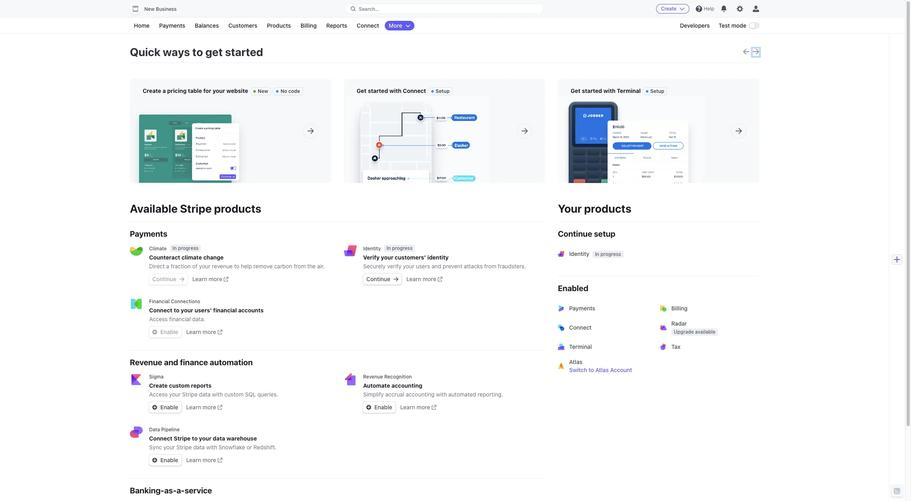 Task type: describe. For each thing, give the bounding box(es) containing it.
0 vertical spatial a
[[163, 87, 166, 94]]

accept and route payments between multiple parties.
[[357, 99, 495, 106]]

person
[[642, 107, 659, 114]]

0 vertical spatial connect link
[[353, 21, 383, 30]]

or
[[247, 444, 252, 451]]

your right for at the top of the page
[[213, 87, 225, 94]]

learn more link for stripe
[[186, 404, 223, 412]]

connect inside financial connections connect to your users' financial accounts access financial data.
[[149, 307, 172, 314]]

1 vertical spatial billing
[[672, 305, 688, 312]]

your inside sigma create custom reports access your stripe data with custom sql queries.
[[169, 391, 181, 398]]

continue button
[[149, 274, 188, 285]]

in progress for your
[[387, 245, 413, 251]]

verify
[[387, 263, 402, 270]]

data
[[149, 427, 160, 433]]

home
[[134, 22, 150, 29]]

learn more link for of
[[192, 275, 229, 284]]

0 horizontal spatial billing
[[301, 22, 317, 29]]

counteract
[[149, 254, 180, 261]]

radar upgrade available
[[672, 320, 716, 335]]

revenue recognition automate accounting simplify accrual accounting with automated reporting.
[[363, 374, 503, 398]]

more button
[[385, 21, 415, 30]]

connect inside 'data pipeline connect stripe to your data warehouse sync your stripe data with snowflake or redshift.'
[[149, 436, 172, 442]]

available
[[695, 329, 716, 335]]

queries.
[[258, 391, 278, 398]]

1 vertical spatial payments
[[130, 229, 167, 239]]

continue link
[[363, 274, 402, 285]]

1 vertical spatial billing link
[[656, 299, 760, 318]]

1 horizontal spatial connect link
[[553, 318, 657, 338]]

your down 'point'
[[621, 107, 633, 114]]

sigma create custom reports access your stripe data with custom sql queries.
[[149, 374, 278, 398]]

new for new business
[[144, 6, 155, 12]]

reports
[[191, 383, 212, 389]]

sell your subscriptions by embedding a pricing table in your website.
[[143, 99, 284, 114]]

business.
[[661, 107, 685, 114]]

started for get started with connect
[[368, 87, 388, 94]]

a-
[[177, 486, 185, 496]]

carbon
[[274, 263, 292, 270]]

terminal inside terminal 'link'
[[569, 344, 592, 350]]

extending
[[690, 99, 715, 106]]

counteract climate change direct a fraction of your revenue to help remove carbon from the air.
[[149, 254, 325, 270]]

0 horizontal spatial identity
[[363, 246, 381, 252]]

0 vertical spatial accounting
[[392, 383, 423, 389]]

1 vertical spatial accounting
[[406, 391, 435, 398]]

sale
[[640, 99, 651, 106]]

with inside sigma create custom reports access your stripe data with custom sql queries.
[[212, 391, 223, 398]]

a inside counteract climate change direct a fraction of your revenue to help remove carbon from the air.
[[166, 263, 169, 270]]

code
[[289, 88, 300, 94]]

more for your
[[423, 276, 436, 283]]

revenue for revenue and finance automation
[[130, 358, 162, 367]]

help
[[241, 263, 252, 270]]

automation
[[210, 358, 253, 367]]

1 horizontal spatial atlas
[[596, 367, 609, 374]]

switch
[[569, 367, 587, 374]]

website.
[[156, 107, 177, 114]]

in-
[[634, 107, 642, 114]]

in
[[280, 99, 284, 106]]

products
[[267, 22, 291, 29]]

learn more link for your
[[407, 275, 443, 284]]

sync
[[149, 444, 162, 451]]

with inside revenue recognition automate accounting simplify accrual accounting with automated reporting.
[[436, 391, 447, 398]]

users
[[416, 263, 430, 270]]

business
[[156, 6, 177, 12]]

upgrade
[[674, 329, 694, 335]]

stripe inside sigma create custom reports access your stripe data with custom sql queries.
[[182, 391, 198, 398]]

and inside verify your customers' identity securely verify your users and prevent attacks from fraudsters.
[[432, 263, 441, 270]]

0 horizontal spatial started
[[225, 45, 263, 59]]

warehouse
[[227, 436, 257, 442]]

2 vertical spatial payments
[[569, 305, 596, 312]]

learn more link for accounting
[[400, 404, 437, 412]]

automate
[[363, 383, 390, 389]]

svg image inside continue button
[[180, 277, 184, 282]]

enable button
[[149, 327, 181, 338]]

help button
[[693, 2, 718, 15]]

parties.
[[475, 99, 495, 106]]

search…
[[359, 6, 379, 12]]

0 horizontal spatial financial
[[169, 316, 191, 323]]

learn more for data
[[186, 457, 216, 464]]

get for get started with connect
[[357, 87, 367, 94]]

1 vertical spatial custom
[[224, 391, 244, 398]]

climate
[[149, 246, 167, 252]]

0 vertical spatial payments link
[[155, 21, 189, 30]]

test
[[719, 22, 730, 29]]

terminal,
[[664, 99, 688, 106]]

setup
[[594, 229, 616, 239]]

verify
[[363, 254, 380, 261]]

enabled
[[558, 284, 589, 293]]

fraction
[[171, 263, 191, 270]]

build
[[571, 99, 584, 106]]

your down the customers'
[[403, 263, 415, 270]]

switch to atlas account button
[[569, 367, 632, 375]]

from inside verify your customers' identity securely verify your users and prevent attacks from fraudsters.
[[485, 263, 497, 270]]

connect up terminal 'link'
[[569, 324, 592, 331]]

progress for climate
[[178, 245, 199, 251]]

0 horizontal spatial table
[[188, 87, 202, 94]]

1 horizontal spatial identity
[[569, 251, 590, 257]]

in progress for climate
[[172, 245, 199, 251]]

stripe inside build your perfect point of sale with terminal, extending stripe payments to your in-person business.
[[571, 107, 586, 114]]

website
[[227, 87, 248, 94]]

securely
[[363, 263, 386, 270]]

radar
[[672, 320, 687, 327]]

quick ways to get started
[[130, 45, 263, 59]]

financial connections connect to your users' financial accounts access financial data.
[[149, 299, 264, 323]]

your
[[558, 202, 582, 215]]

svg image inside enable button
[[152, 330, 157, 335]]

with up route
[[390, 87, 402, 94]]

banking-
[[130, 486, 164, 496]]

learn more for of
[[192, 276, 222, 283]]

in for climate
[[172, 245, 177, 251]]

revenue
[[212, 263, 233, 270]]

accept
[[357, 99, 375, 106]]

with up the perfect
[[604, 87, 616, 94]]

by
[[203, 99, 209, 106]]

finance
[[180, 358, 208, 367]]

customers'
[[395, 254, 426, 261]]

your right sync
[[163, 444, 175, 451]]

terminal link
[[553, 338, 657, 357]]

learn more for your
[[407, 276, 436, 283]]

access inside financial connections connect to your users' financial accounts access financial data.
[[149, 316, 168, 323]]

create for create
[[661, 6, 677, 12]]

banking-as-a-service
[[130, 486, 212, 496]]

balances link
[[191, 21, 223, 30]]

data pipeline connect stripe to your data warehouse sync your stripe data with snowflake or redshift.
[[149, 427, 277, 451]]

route
[[388, 99, 401, 106]]

balances
[[195, 22, 219, 29]]

tax link
[[656, 338, 760, 357]]

with inside build your perfect point of sale with terminal, extending stripe payments to your in-person business.
[[652, 99, 663, 106]]

revenue for revenue recognition automate accounting simplify accrual accounting with automated reporting.
[[363, 374, 383, 380]]

more
[[389, 22, 402, 29]]

2 horizontal spatial progress
[[601, 251, 621, 257]]

continue setup
[[558, 229, 616, 239]]

from inside counteract climate change direct a fraction of your revenue to help remove carbon from the air.
[[294, 263, 306, 270]]

more for of
[[209, 276, 222, 283]]

attacks
[[464, 263, 483, 270]]

enable for access your stripe data with custom sql queries.
[[160, 404, 178, 411]]

verify your customers' identity securely verify your users and prevent attacks from fraudsters.
[[363, 254, 526, 270]]

reporting.
[[478, 391, 503, 398]]

continue for continue link
[[367, 276, 390, 283]]

create for create a pricing table for your website
[[143, 87, 161, 94]]

payments inside build your perfect point of sale with terminal, extending stripe payments to your in-person business.
[[588, 107, 613, 114]]

table inside the sell your subscriptions by embedding a pricing table in your website.
[[265, 99, 278, 106]]

recognition
[[384, 374, 412, 380]]

data.
[[192, 316, 205, 323]]

point
[[619, 99, 632, 106]]

more for financial
[[203, 329, 216, 336]]

more for stripe
[[203, 404, 216, 411]]



Task type: vqa. For each thing, say whether or not it's contained in the screenshot.


Task type: locate. For each thing, give the bounding box(es) containing it.
in
[[172, 245, 177, 251], [387, 245, 391, 251], [595, 251, 600, 257]]

in up verify
[[387, 245, 391, 251]]

connect link
[[353, 21, 383, 30], [553, 318, 657, 338]]

learn for accounting
[[400, 404, 415, 411]]

new for new
[[258, 88, 268, 94]]

1 horizontal spatial progress
[[392, 245, 413, 251]]

terminal up switch
[[569, 344, 592, 350]]

a up website.
[[163, 87, 166, 94]]

financial right users'
[[213, 307, 237, 314]]

pricing
[[167, 87, 187, 94], [246, 99, 264, 106]]

snowflake
[[219, 444, 245, 451]]

your left warehouse
[[199, 436, 212, 442]]

svg image inside continue link
[[394, 277, 398, 282]]

svg image
[[180, 277, 184, 282], [394, 277, 398, 282], [152, 330, 157, 335], [367, 405, 371, 410], [152, 458, 157, 463]]

enable link for sync your stripe data with snowflake or redshift.
[[149, 455, 181, 466]]

enable link down simplify
[[363, 402, 396, 413]]

svg image for verify
[[394, 277, 398, 282]]

enable down simplify
[[375, 404, 392, 411]]

learn more for stripe
[[186, 404, 216, 411]]

available stripe products
[[130, 202, 261, 215]]

with
[[390, 87, 402, 94], [604, 87, 616, 94], [652, 99, 663, 106], [212, 391, 223, 398], [436, 391, 447, 398], [206, 444, 217, 451]]

learn down 'data pipeline connect stripe to your data warehouse sync your stripe data with snowflake or redshift.'
[[186, 457, 201, 464]]

identity up verify
[[363, 246, 381, 252]]

1 vertical spatial data
[[213, 436, 225, 442]]

1 vertical spatial atlas
[[596, 367, 609, 374]]

2 horizontal spatial a
[[241, 99, 245, 106]]

1 vertical spatial pricing
[[246, 99, 264, 106]]

setup up person
[[651, 88, 665, 94]]

2 access from the top
[[149, 391, 168, 398]]

to inside atlas switch to atlas account
[[589, 367, 594, 374]]

products link
[[263, 21, 295, 30]]

0 vertical spatial financial
[[213, 307, 237, 314]]

0 horizontal spatial connect link
[[353, 21, 383, 30]]

financial
[[213, 307, 237, 314], [169, 316, 191, 323]]

1 horizontal spatial in progress
[[387, 245, 413, 251]]

stripe
[[571, 107, 586, 114], [180, 202, 212, 215], [182, 391, 198, 398], [174, 436, 191, 442], [176, 444, 192, 451]]

toolbar
[[743, 48, 760, 56]]

0 horizontal spatial atlas
[[569, 359, 583, 366]]

available
[[130, 202, 178, 215]]

learn down users at the bottom
[[407, 276, 421, 283]]

billing up radar
[[672, 305, 688, 312]]

svg image down sync
[[152, 458, 157, 463]]

subscriptions
[[167, 99, 201, 106]]

from
[[294, 263, 306, 270], [485, 263, 497, 270]]

your up website.
[[154, 99, 165, 106]]

build your perfect point of sale with terminal, extending stripe payments to your in-person business.
[[571, 99, 715, 114]]

automated
[[449, 391, 476, 398]]

identity
[[363, 246, 381, 252], [569, 251, 590, 257]]

learn more link for financial
[[186, 328, 223, 336]]

and down identity
[[432, 263, 441, 270]]

svg image down simplify
[[367, 405, 371, 410]]

connect link down search…
[[353, 21, 383, 30]]

2 vertical spatial data
[[193, 444, 205, 451]]

learn down the data.
[[186, 329, 201, 336]]

access up enable button
[[149, 316, 168, 323]]

0 horizontal spatial terminal
[[569, 344, 592, 350]]

financial down connections
[[169, 316, 191, 323]]

pipeline
[[161, 427, 180, 433]]

terminal up 'point'
[[617, 87, 641, 94]]

1 horizontal spatial terminal
[[617, 87, 641, 94]]

0 horizontal spatial payments
[[403, 99, 428, 106]]

new left no
[[258, 88, 268, 94]]

0 horizontal spatial in progress
[[172, 245, 199, 251]]

learn more link for data
[[186, 457, 223, 465]]

learn for stripe
[[186, 404, 201, 411]]

enable inside button
[[160, 329, 178, 336]]

more down revenue
[[209, 276, 222, 283]]

0 vertical spatial access
[[149, 316, 168, 323]]

accounts
[[238, 307, 264, 314]]

1 vertical spatial terminal
[[569, 344, 592, 350]]

progress for your
[[392, 245, 413, 251]]

1 horizontal spatial payments link
[[553, 299, 657, 318]]

0 vertical spatial terminal
[[617, 87, 641, 94]]

0 vertical spatial data
[[199, 391, 211, 398]]

in progress up the customers'
[[387, 245, 413, 251]]

new business button
[[130, 3, 185, 14]]

of up in-
[[633, 99, 639, 106]]

0 horizontal spatial new
[[144, 6, 155, 12]]

1 vertical spatial of
[[192, 263, 198, 270]]

1 horizontal spatial financial
[[213, 307, 237, 314]]

1 horizontal spatial payments
[[588, 107, 613, 114]]

learn for data
[[186, 457, 201, 464]]

get started with terminal
[[571, 87, 641, 94]]

started for get started with terminal
[[582, 87, 602, 94]]

of down climate
[[192, 263, 198, 270]]

1 vertical spatial financial
[[169, 316, 191, 323]]

1 setup from the left
[[436, 88, 450, 94]]

remove
[[254, 263, 273, 270]]

climate
[[182, 254, 202, 261]]

your inside financial connections connect to your users' financial accounts access financial data.
[[181, 307, 193, 314]]

and for payments
[[377, 99, 386, 106]]

in up "counteract"
[[172, 245, 177, 251]]

in progress down setup
[[595, 251, 621, 257]]

with inside 'data pipeline connect stripe to your data warehouse sync your stripe data with snowflake or redshift.'
[[206, 444, 217, 451]]

0 horizontal spatial of
[[192, 263, 198, 270]]

more down 'data pipeline connect stripe to your data warehouse sync your stripe data with snowflake or redshift.'
[[203, 457, 216, 464]]

new business
[[144, 6, 177, 12]]

get up accept
[[357, 87, 367, 94]]

learn more link down revenue
[[192, 275, 229, 284]]

home link
[[130, 21, 154, 30]]

2 get from the left
[[571, 87, 581, 94]]

billing link up available
[[656, 299, 760, 318]]

setup for multiple
[[436, 88, 450, 94]]

new
[[144, 6, 155, 12], [258, 88, 268, 94]]

data
[[199, 391, 211, 398], [213, 436, 225, 442], [193, 444, 205, 451]]

2 from from the left
[[485, 263, 497, 270]]

sql
[[245, 391, 256, 398]]

continue down securely
[[367, 276, 390, 283]]

more down users at the bottom
[[423, 276, 436, 283]]

connect link up atlas switch to atlas account on the right bottom of page
[[553, 318, 657, 338]]

1 horizontal spatial pricing
[[246, 99, 264, 106]]

payments down the perfect
[[588, 107, 613, 114]]

pricing up subscriptions
[[167, 87, 187, 94]]

1 vertical spatial new
[[258, 88, 268, 94]]

your right 'build'
[[585, 99, 597, 106]]

1 vertical spatial and
[[432, 263, 441, 270]]

accounting right accrual
[[406, 391, 435, 398]]

enable down sync
[[160, 457, 178, 464]]

0 horizontal spatial billing link
[[297, 21, 321, 30]]

0 vertical spatial billing link
[[297, 21, 321, 30]]

learn for your
[[407, 276, 421, 283]]

1 horizontal spatial billing
[[672, 305, 688, 312]]

create inside button
[[661, 6, 677, 12]]

progress up the customers'
[[392, 245, 413, 251]]

identity
[[428, 254, 449, 261]]

create a pricing table for your website
[[143, 87, 248, 94]]

1 vertical spatial table
[[265, 99, 278, 106]]

1 get from the left
[[357, 87, 367, 94]]

1 horizontal spatial setup
[[651, 88, 665, 94]]

started up accept
[[368, 87, 388, 94]]

custom
[[169, 383, 190, 389], [224, 391, 244, 398]]

shift section content right image
[[753, 48, 760, 55]]

0 vertical spatial revenue
[[130, 358, 162, 367]]

pricing inside the sell your subscriptions by embedding a pricing table in your website.
[[246, 99, 264, 106]]

payments link
[[155, 21, 189, 30], [553, 299, 657, 318]]

1 horizontal spatial from
[[485, 263, 497, 270]]

get
[[205, 45, 223, 59]]

enable down financial
[[160, 329, 178, 336]]

1 vertical spatial revenue
[[363, 374, 383, 380]]

payments down enabled
[[569, 305, 596, 312]]

0 horizontal spatial custom
[[169, 383, 190, 389]]

2 horizontal spatial and
[[432, 263, 441, 270]]

svg image down "fraction"
[[180, 277, 184, 282]]

2 horizontal spatial started
[[582, 87, 602, 94]]

1 horizontal spatial a
[[166, 263, 169, 270]]

enable link down sync
[[149, 455, 181, 466]]

1 horizontal spatial custom
[[224, 391, 244, 398]]

create button
[[657, 4, 690, 14]]

table left the in
[[265, 99, 278, 106]]

access inside sigma create custom reports access your stripe data with custom sql queries.
[[149, 391, 168, 398]]

1 horizontal spatial and
[[377, 99, 386, 106]]

0 vertical spatial create
[[661, 6, 677, 12]]

custom left sql
[[224, 391, 244, 398]]

connections
[[171, 299, 200, 305]]

0 horizontal spatial products
[[214, 202, 261, 215]]

connect
[[357, 22, 379, 29], [403, 87, 426, 94], [149, 307, 172, 314], [569, 324, 592, 331], [149, 436, 172, 442]]

0 vertical spatial atlas
[[569, 359, 583, 366]]

sell
[[143, 99, 152, 106]]

more down revenue recognition automate accounting simplify accrual accounting with automated reporting. at bottom
[[417, 404, 430, 411]]

Search… search field
[[346, 4, 543, 14]]

0 horizontal spatial in
[[172, 245, 177, 251]]

atlas up switch
[[569, 359, 583, 366]]

0 horizontal spatial pricing
[[167, 87, 187, 94]]

reports link
[[322, 21, 351, 30]]

change
[[203, 254, 224, 261]]

setup up between
[[436, 88, 450, 94]]

shift section content left image
[[743, 48, 750, 55]]

redshift.
[[254, 444, 277, 451]]

learn more down reports
[[186, 404, 216, 411]]

1 horizontal spatial revenue
[[363, 374, 383, 380]]

1 horizontal spatial billing link
[[656, 299, 760, 318]]

tax
[[672, 344, 681, 350]]

test mode
[[719, 22, 747, 29]]

your inside counteract climate change direct a fraction of your revenue to help remove carbon from the air.
[[199, 263, 211, 270]]

1 horizontal spatial of
[[633, 99, 639, 106]]

1 access from the top
[[149, 316, 168, 323]]

1 from from the left
[[294, 263, 306, 270]]

0 horizontal spatial from
[[294, 263, 306, 270]]

svg image for data
[[152, 458, 157, 463]]

connect down search…
[[357, 22, 379, 29]]

continue down direct
[[152, 276, 176, 283]]

reports
[[326, 22, 347, 29]]

to inside financial connections connect to your users' financial accounts access financial data.
[[174, 307, 179, 314]]

create
[[661, 6, 677, 12], [143, 87, 161, 94], [149, 383, 168, 389]]

learn more link down users at the bottom
[[407, 275, 443, 284]]

the
[[307, 263, 316, 270]]

in for your
[[387, 245, 391, 251]]

setup for sale
[[651, 88, 665, 94]]

1 horizontal spatial in
[[387, 245, 391, 251]]

Search… text field
[[346, 4, 543, 14]]

learn more for accounting
[[400, 404, 430, 411]]

data up "snowflake"
[[213, 436, 225, 442]]

create up developers link
[[661, 6, 677, 12]]

more for accounting
[[417, 404, 430, 411]]

and left route
[[377, 99, 386, 106]]

started down customers link
[[225, 45, 263, 59]]

enable for sync your stripe data with snowflake or redshift.
[[160, 457, 178, 464]]

developers link
[[676, 21, 714, 30]]

learn down accrual
[[400, 404, 415, 411]]

notifications image
[[721, 6, 727, 12]]

simplify
[[363, 391, 384, 398]]

new inside button
[[144, 6, 155, 12]]

billing link left reports link
[[297, 21, 321, 30]]

0 horizontal spatial revenue
[[130, 358, 162, 367]]

payments up the climate
[[130, 229, 167, 239]]

to inside build your perfect point of sale with terminal, extending stripe payments to your in-person business.
[[615, 107, 620, 114]]

1 horizontal spatial products
[[584, 202, 632, 215]]

1 vertical spatial access
[[149, 391, 168, 398]]

2 horizontal spatial in progress
[[595, 251, 621, 257]]

air.
[[317, 263, 325, 270]]

0 vertical spatial and
[[377, 99, 386, 106]]

1 horizontal spatial table
[[265, 99, 278, 106]]

table left for at the top of the page
[[188, 87, 202, 94]]

learn more down users at the bottom
[[407, 276, 436, 283]]

learn more down the data.
[[186, 329, 216, 336]]

from right attacks
[[485, 263, 497, 270]]

payments link down enabled
[[553, 299, 657, 318]]

with left sql
[[212, 391, 223, 398]]

0 vertical spatial custom
[[169, 383, 190, 389]]

connect up accept and route payments between multiple parties.
[[403, 87, 426, 94]]

0 horizontal spatial progress
[[178, 245, 199, 251]]

get started with connect
[[357, 87, 426, 94]]

2 products from the left
[[584, 202, 632, 215]]

1 vertical spatial a
[[241, 99, 245, 106]]

billing link
[[297, 21, 321, 30], [656, 299, 760, 318]]

continue down your
[[558, 229, 592, 239]]

continue for continue button
[[152, 276, 176, 283]]

learn more link down revenue recognition automate accounting simplify accrual accounting with automated reporting. at bottom
[[400, 404, 437, 412]]

to inside 'data pipeline connect stripe to your data warehouse sync your stripe data with snowflake or redshift.'
[[192, 436, 198, 442]]

2 vertical spatial and
[[164, 358, 178, 367]]

1 horizontal spatial continue
[[367, 276, 390, 283]]

create inside sigma create custom reports access your stripe data with custom sql queries.
[[149, 383, 168, 389]]

access up svg image
[[149, 391, 168, 398]]

setup
[[436, 88, 450, 94], [651, 88, 665, 94]]

get for get started with terminal
[[571, 87, 581, 94]]

pricing down website
[[246, 99, 264, 106]]

your up verify
[[381, 254, 394, 261]]

1 horizontal spatial new
[[258, 88, 268, 94]]

2 horizontal spatial continue
[[558, 229, 592, 239]]

account
[[610, 367, 632, 374]]

data down reports
[[199, 391, 211, 398]]

progress up climate
[[178, 245, 199, 251]]

of inside build your perfect point of sale with terminal, extending stripe payments to your in-person business.
[[633, 99, 639, 106]]

progress down setup
[[601, 251, 621, 257]]

your up 'pipeline'
[[169, 391, 181, 398]]

your down sell
[[143, 107, 154, 114]]

billing left reports
[[301, 22, 317, 29]]

for
[[203, 87, 211, 94]]

help
[[704, 6, 715, 12]]

quick
[[130, 45, 160, 59]]

learn down climate
[[192, 276, 207, 283]]

0 horizontal spatial and
[[164, 358, 178, 367]]

learn more for financial
[[186, 329, 216, 336]]

2 vertical spatial create
[[149, 383, 168, 389]]

prevent
[[443, 263, 463, 270]]

developers
[[680, 22, 710, 29]]

2 vertical spatial a
[[166, 263, 169, 270]]

svg image for revenue
[[367, 405, 371, 410]]

0 vertical spatial payments
[[403, 99, 428, 106]]

to inside counteract climate change direct a fraction of your revenue to help remove carbon from the air.
[[234, 263, 239, 270]]

0 vertical spatial payments
[[159, 22, 185, 29]]

learn more link down the data.
[[186, 328, 223, 336]]

a
[[163, 87, 166, 94], [241, 99, 245, 106], [166, 263, 169, 270]]

revenue and finance automation
[[130, 358, 253, 367]]

with left "snowflake"
[[206, 444, 217, 451]]

create up sell
[[143, 87, 161, 94]]

payments right route
[[403, 99, 428, 106]]

of inside counteract climate change direct a fraction of your revenue to help remove carbon from the air.
[[192, 263, 198, 270]]

a down "counteract"
[[166, 263, 169, 270]]

revenue
[[130, 358, 162, 367], [363, 374, 383, 380]]

2 setup from the left
[[651, 88, 665, 94]]

your
[[213, 87, 225, 94], [154, 99, 165, 106], [585, 99, 597, 106], [143, 107, 154, 114], [621, 107, 633, 114], [381, 254, 394, 261], [199, 263, 211, 270], [403, 263, 415, 270], [181, 307, 193, 314], [169, 391, 181, 398], [199, 436, 212, 442], [163, 444, 175, 451]]

svg image
[[152, 405, 157, 410]]

enable link for access your stripe data with custom sql queries.
[[149, 402, 181, 413]]

continue
[[558, 229, 592, 239], [152, 276, 176, 283], [367, 276, 390, 283]]

mode
[[732, 22, 747, 29]]

enable right svg image
[[160, 404, 178, 411]]

more down the data.
[[203, 329, 216, 336]]

with up person
[[652, 99, 663, 106]]

1 vertical spatial connect link
[[553, 318, 657, 338]]

continue inside button
[[152, 276, 176, 283]]

terminal
[[617, 87, 641, 94], [569, 344, 592, 350]]

more for data
[[203, 457, 216, 464]]

data left "snowflake"
[[193, 444, 205, 451]]

your down connections
[[181, 307, 193, 314]]

1 products from the left
[[214, 202, 261, 215]]

1 vertical spatial payments link
[[553, 299, 657, 318]]

learn more link down reports
[[186, 404, 223, 412]]

0 vertical spatial table
[[188, 87, 202, 94]]

custom left reports
[[169, 383, 190, 389]]

learn for financial
[[186, 329, 201, 336]]

0 vertical spatial pricing
[[167, 87, 187, 94]]

data inside sigma create custom reports access your stripe data with custom sql queries.
[[199, 391, 211, 398]]

0 vertical spatial billing
[[301, 22, 317, 29]]

accounting down recognition
[[392, 383, 423, 389]]

enable link for simplify accrual accounting with automated reporting.
[[363, 402, 396, 413]]

as-
[[164, 486, 177, 496]]

2 horizontal spatial in
[[595, 251, 600, 257]]

to
[[192, 45, 203, 59], [615, 107, 620, 114], [234, 263, 239, 270], [174, 307, 179, 314], [589, 367, 594, 374], [192, 436, 198, 442]]

0 vertical spatial of
[[633, 99, 639, 106]]

sigma
[[149, 374, 164, 380]]

and for automation
[[164, 358, 178, 367]]

revenue inside revenue recognition automate accounting simplify accrual accounting with automated reporting.
[[363, 374, 383, 380]]

multiple
[[453, 99, 474, 106]]

learn more down revenue
[[192, 276, 222, 283]]

identity down continue setup
[[569, 251, 590, 257]]

a inside the sell your subscriptions by embedding a pricing table in your website.
[[241, 99, 245, 106]]

enable for simplify accrual accounting with automated reporting.
[[375, 404, 392, 411]]

0 horizontal spatial continue
[[152, 276, 176, 283]]

learn for of
[[192, 276, 207, 283]]

1 horizontal spatial get
[[571, 87, 581, 94]]

1 horizontal spatial started
[[368, 87, 388, 94]]

0 horizontal spatial payments link
[[155, 21, 189, 30]]

0 horizontal spatial get
[[357, 87, 367, 94]]

1 vertical spatial payments
[[588, 107, 613, 114]]



